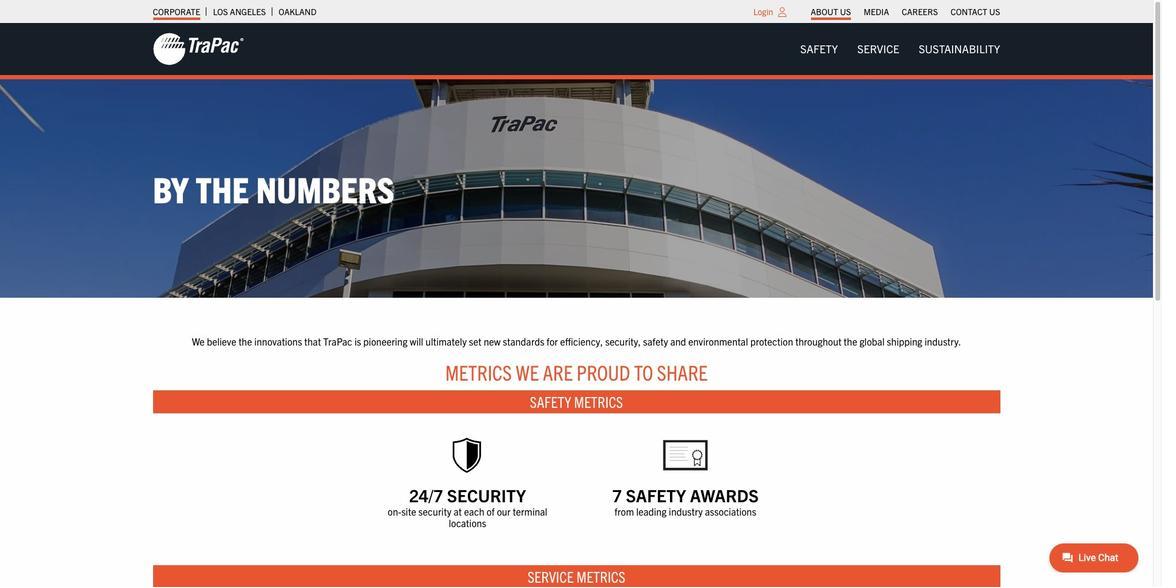Task type: locate. For each thing, give the bounding box(es) containing it.
us right about
[[840, 6, 851, 17]]

throughout
[[796, 335, 842, 347]]

0 vertical spatial menu bar
[[805, 3, 1007, 20]]

that
[[304, 335, 321, 347]]

sustainability
[[919, 42, 1000, 56]]

share
[[657, 359, 708, 385]]

0 vertical spatial we
[[192, 335, 205, 347]]

menu bar containing safety
[[791, 37, 1010, 61]]

believe
[[207, 335, 236, 347]]

1 vertical spatial menu bar
[[791, 37, 1010, 61]]

safety link
[[791, 37, 848, 61]]

about
[[811, 6, 838, 17]]

metrics for safety
[[574, 392, 623, 411]]

safety
[[801, 42, 838, 56], [530, 392, 571, 411], [626, 484, 686, 506]]

at
[[454, 505, 462, 517]]

menu bar up service link on the top
[[805, 3, 1007, 20]]

safety down are at the bottom left of the page
[[530, 392, 571, 411]]

0 horizontal spatial safety
[[530, 392, 571, 411]]

is
[[355, 335, 361, 347]]

menu bar down careers link
[[791, 37, 1010, 61]]

metrics for service
[[577, 567, 626, 586]]

1 vertical spatial metrics
[[574, 392, 623, 411]]

industry.
[[925, 335, 961, 347]]

service
[[858, 42, 900, 56], [528, 567, 574, 586]]

to
[[634, 359, 653, 385]]

security
[[447, 484, 526, 506]]

and
[[670, 335, 686, 347]]

metrics
[[445, 359, 512, 385], [574, 392, 623, 411], [577, 567, 626, 586]]

0 horizontal spatial service
[[528, 567, 574, 586]]

the
[[196, 166, 249, 210], [239, 335, 252, 347], [844, 335, 858, 347]]

los angeles link
[[213, 3, 266, 20]]

2 horizontal spatial safety
[[801, 42, 838, 56]]

locations
[[449, 517, 486, 529]]

about us
[[811, 6, 851, 17]]

awards
[[690, 484, 759, 506]]

us right contact
[[990, 6, 1000, 17]]

associations
[[705, 505, 757, 517]]

us inside about us link
[[840, 6, 851, 17]]

2 vertical spatial metrics
[[577, 567, 626, 586]]

us for contact us
[[990, 6, 1000, 17]]

0 horizontal spatial us
[[840, 6, 851, 17]]

7 safety awards from leading industry associations
[[612, 484, 759, 517]]

1 horizontal spatial we
[[516, 359, 539, 385]]

by
[[153, 166, 189, 210]]

1 vertical spatial safety
[[530, 392, 571, 411]]

service inside menu bar
[[858, 42, 900, 56]]

1 horizontal spatial service
[[858, 42, 900, 56]]

2 vertical spatial safety
[[626, 484, 686, 506]]

menu bar containing about us
[[805, 3, 1007, 20]]

of
[[487, 505, 495, 517]]

0 vertical spatial service
[[858, 42, 900, 56]]

ultimately
[[426, 335, 467, 347]]

leading
[[636, 505, 667, 517]]

0 vertical spatial safety
[[801, 42, 838, 56]]

safety right 7
[[626, 484, 686, 506]]

terminal
[[513, 505, 548, 517]]

contact us link
[[951, 3, 1000, 20]]

are
[[543, 359, 573, 385]]

0 vertical spatial metrics
[[445, 359, 512, 385]]

contact us
[[951, 6, 1000, 17]]

we
[[192, 335, 205, 347], [516, 359, 539, 385]]

media
[[864, 6, 889, 17]]

proud
[[577, 359, 630, 385]]

set
[[469, 335, 482, 347]]

we left the believe
[[192, 335, 205, 347]]

we left are at the bottom left of the page
[[516, 359, 539, 385]]

24/7 security on-site security at each of our terminal locations
[[388, 484, 548, 529]]

service for service
[[858, 42, 900, 56]]

1 vertical spatial service
[[528, 567, 574, 586]]

menu bar
[[805, 3, 1007, 20], [791, 37, 1010, 61]]

2 us from the left
[[990, 6, 1000, 17]]

service inside metrics we are proud to share main content
[[528, 567, 574, 586]]

careers
[[902, 6, 938, 17]]

1 us from the left
[[840, 6, 851, 17]]

1 horizontal spatial safety
[[626, 484, 686, 506]]

us
[[840, 6, 851, 17], [990, 6, 1000, 17]]

corporate
[[153, 6, 200, 17]]

safety inside 7 safety awards from leading industry associations
[[626, 484, 686, 506]]

login
[[754, 6, 773, 17]]

us inside contact us link
[[990, 6, 1000, 17]]

shipping
[[887, 335, 923, 347]]

corporate link
[[153, 3, 200, 20]]

the left global
[[844, 335, 858, 347]]

the right by
[[196, 166, 249, 210]]

new
[[484, 335, 501, 347]]

safety metrics
[[530, 392, 623, 411]]

numbers
[[256, 166, 395, 210]]

safety down about
[[801, 42, 838, 56]]

1 horizontal spatial us
[[990, 6, 1000, 17]]

will
[[410, 335, 423, 347]]

1 vertical spatial we
[[516, 359, 539, 385]]



Task type: vqa. For each thing, say whether or not it's contained in the screenshot.
Innovations
yes



Task type: describe. For each thing, give the bounding box(es) containing it.
environmental
[[689, 335, 748, 347]]

efficiency,
[[560, 335, 603, 347]]

our
[[497, 505, 511, 517]]

site
[[401, 505, 416, 517]]

for
[[547, 335, 558, 347]]

0 horizontal spatial we
[[192, 335, 205, 347]]

the right the believe
[[239, 335, 252, 347]]

innovations
[[254, 335, 302, 347]]

contact
[[951, 6, 988, 17]]

service for service metrics
[[528, 567, 574, 586]]

metrics we are proud to share main content
[[141, 334, 1013, 587]]

protection
[[751, 335, 793, 347]]

7
[[612, 484, 622, 506]]

safety for safety metrics
[[530, 392, 571, 411]]

los
[[213, 6, 228, 17]]

pioneering
[[363, 335, 408, 347]]

industry
[[669, 505, 703, 517]]

los angeles
[[213, 6, 266, 17]]

security,
[[605, 335, 641, 347]]

careers link
[[902, 3, 938, 20]]

safety
[[643, 335, 668, 347]]

oakland
[[279, 6, 317, 17]]

angeles
[[230, 6, 266, 17]]

media link
[[864, 3, 889, 20]]

we believe the innovations that trapac is pioneering will ultimately set new standards for efficiency, security, safety and environmental protection throughout the global shipping industry.
[[192, 335, 961, 347]]

service link
[[848, 37, 909, 61]]

metrics we are proud to share
[[445, 359, 708, 385]]

from
[[615, 505, 634, 517]]

oakland link
[[279, 3, 317, 20]]

login link
[[754, 6, 773, 17]]

on-
[[388, 505, 401, 517]]

us for about us
[[840, 6, 851, 17]]

by the numbers
[[153, 166, 395, 210]]

each
[[464, 505, 485, 517]]

24/7
[[409, 484, 443, 506]]

light image
[[778, 7, 787, 17]]

sustainability link
[[909, 37, 1010, 61]]

corporate image
[[153, 32, 244, 66]]

service metrics
[[528, 567, 626, 586]]

trapac
[[323, 335, 352, 347]]

global
[[860, 335, 885, 347]]

about us link
[[811, 3, 851, 20]]

security
[[419, 505, 452, 517]]

safety for safety
[[801, 42, 838, 56]]

standards
[[503, 335, 545, 347]]



